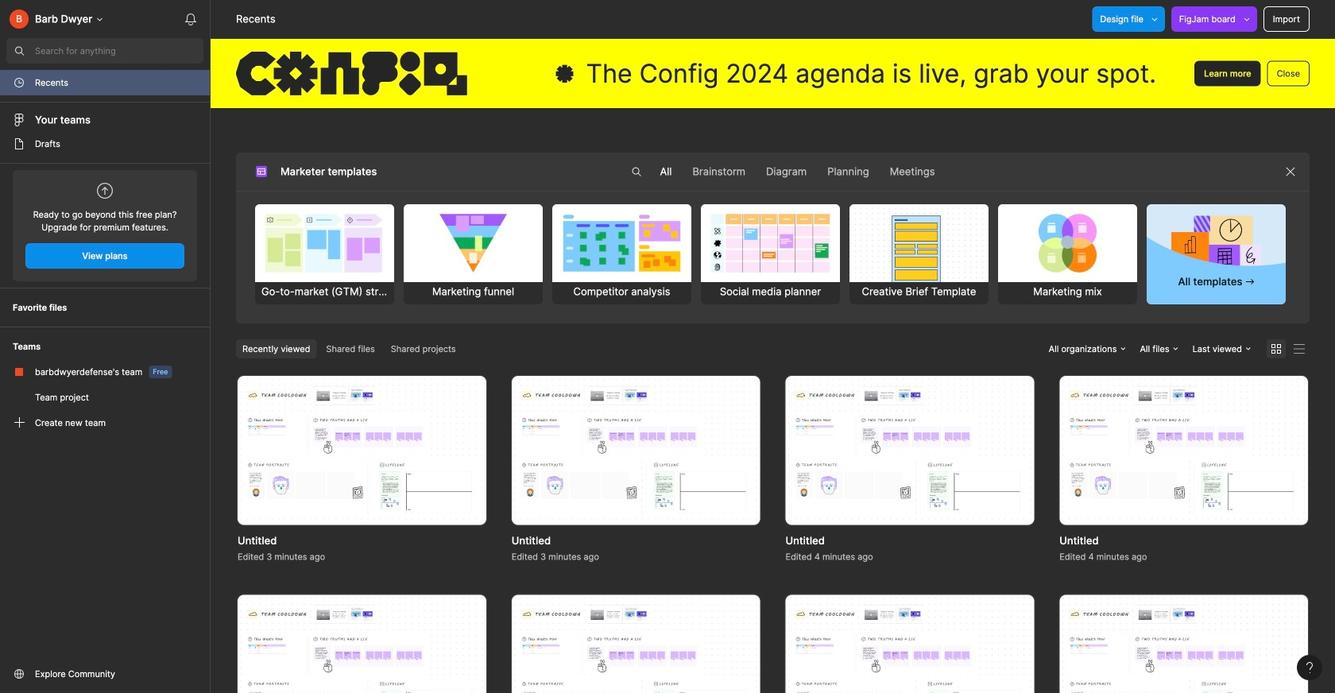 Task type: locate. For each thing, give the bounding box(es) containing it.
community 16 image
[[13, 668, 25, 680]]

marketing mix image
[[999, 204, 1137, 282]]

go-to-market (gtm) strategy image
[[256, 204, 394, 282]]

marketing funnel image
[[404, 204, 543, 282]]

recent 16 image
[[13, 76, 25, 89]]

see all all templates image
[[1171, 215, 1262, 274]]

thumbnail image
[[238, 376, 486, 525], [512, 376, 760, 525], [786, 376, 1034, 525], [1060, 376, 1309, 525], [238, 595, 486, 693], [512, 595, 760, 693], [786, 595, 1034, 693], [1060, 595, 1309, 693]]

search 32 image
[[624, 159, 649, 184]]

grid
[[212, 376, 1334, 693]]

creative brief template image
[[841, 204, 997, 282]]

Search for anything text field
[[35, 45, 204, 57]]



Task type: vqa. For each thing, say whether or not it's contained in the screenshot.
info 16 image
no



Task type: describe. For each thing, give the bounding box(es) containing it.
page 16 image
[[13, 138, 25, 150]]

search 32 image
[[6, 38, 32, 64]]

bell 32 image
[[178, 6, 204, 32]]

competitor analysis image
[[553, 204, 691, 282]]

social media planner image
[[701, 204, 840, 282]]

help image
[[1307, 662, 1313, 673]]



